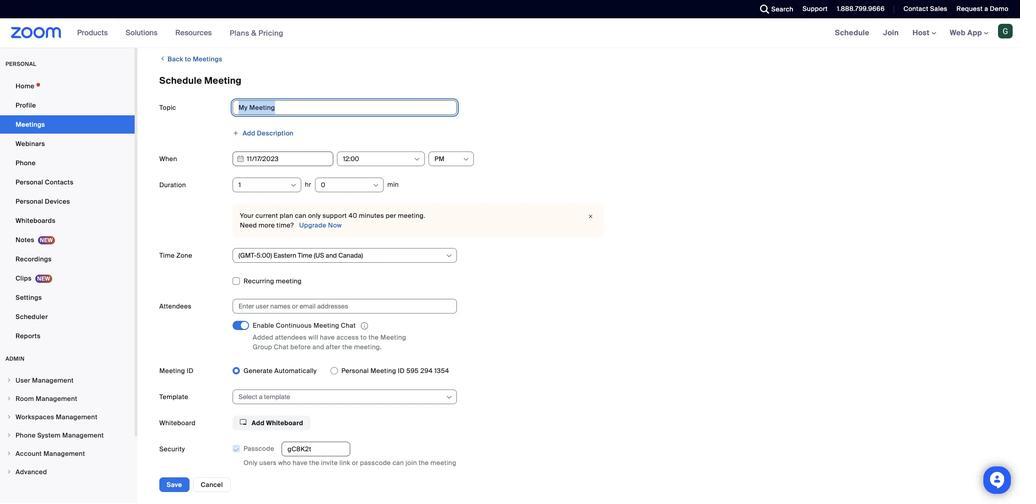 Task type: vqa. For each thing, say whether or not it's contained in the screenshot.
who
yes



Task type: locate. For each thing, give the bounding box(es) containing it.
2 whiteboard from the left
[[266, 419, 303, 427]]

meeting
[[204, 75, 242, 87], [314, 321, 339, 330], [380, 333, 406, 342], [159, 367, 185, 375], [371, 367, 396, 375]]

1 vertical spatial access
[[336, 333, 359, 342]]

1.888.799.9666 button up schedule link on the right top of the page
[[837, 5, 885, 13]]

0 vertical spatial meetings
[[193, 55, 222, 63]]

right image inside phone system management menu item
[[6, 433, 12, 438]]

id up 'template'
[[187, 367, 194, 375]]

ai up the zoom logo
[[49, 15, 55, 23]]

and down will
[[312, 343, 324, 351]]

0 horizontal spatial chat
[[274, 343, 289, 351]]

right image left user
[[6, 378, 12, 383]]

1 horizontal spatial meeting
[[431, 459, 456, 467]]

whiteboard down 'template'
[[159, 419, 196, 427]]

0 horizontal spatial schedule
[[159, 75, 202, 87]]

chat left learn more about enable continuous meeting chat image on the bottom
[[341, 321, 356, 330]]

id
[[187, 367, 194, 375], [398, 367, 405, 375]]

management down phone system management menu item
[[43, 450, 85, 458]]

right image for phone
[[6, 433, 12, 438]]

1 horizontal spatial meetings
[[193, 55, 222, 63]]

meeting inside meeting id option group
[[371, 367, 396, 375]]

no
[[362, 15, 370, 23]]

banner
[[0, 18, 1020, 48]]

&
[[251, 28, 257, 38]]

template
[[159, 393, 188, 401]]

request
[[957, 5, 983, 13]]

right image
[[6, 414, 12, 420]]

cancel
[[201, 481, 223, 489]]

add right add image
[[243, 129, 255, 137]]

id inside option group
[[398, 367, 405, 375]]

upgrade up resources
[[167, 15, 194, 23]]

right image for room
[[6, 396, 12, 402]]

can left "join" in the bottom left of the page
[[393, 459, 404, 467]]

select meeting template text field
[[239, 390, 445, 404]]

request a demo
[[957, 5, 1009, 13]]

0 vertical spatial have
[[320, 333, 335, 342]]

profile
[[16, 101, 36, 109]]

management inside 'menu item'
[[56, 413, 97, 421]]

have for access
[[320, 333, 335, 342]]

1354
[[434, 367, 449, 375]]

personal for personal meeting id 595 294 1354
[[341, 367, 369, 375]]

web
[[950, 28, 966, 38]]

meeting inside security group
[[431, 459, 456, 467]]

upgrade
[[167, 15, 194, 23], [421, 15, 449, 23], [299, 221, 326, 229]]

right image inside account management menu item
[[6, 451, 12, 456]]

whiteboard up passcode
[[266, 419, 303, 427]]

add whiteboard button
[[233, 416, 311, 430]]

zoom up the zoom logo
[[29, 15, 47, 23]]

0 horizontal spatial meeting
[[276, 277, 302, 285]]

min
[[387, 180, 399, 189]]

right image left 'account'
[[6, 451, 12, 456]]

and left get
[[251, 15, 262, 23]]

workspaces management menu item
[[0, 408, 135, 426]]

access inside meet zoom ai companion, footer
[[276, 15, 298, 23]]

management up the workspaces management
[[36, 395, 77, 403]]

have inside security group
[[293, 459, 307, 467]]

user management
[[16, 376, 74, 385]]

support
[[323, 212, 347, 220]]

1 vertical spatial meeting.
[[354, 343, 382, 351]]

cancel button
[[193, 478, 231, 492]]

1 vertical spatial can
[[393, 459, 404, 467]]

1 right image from the top
[[6, 378, 12, 383]]

0 vertical spatial schedule
[[835, 28, 869, 38]]

access down enable continuous meeting chat application
[[336, 333, 359, 342]]

management inside menu item
[[43, 450, 85, 458]]

meeting id option group
[[233, 364, 998, 378]]

user management menu item
[[0, 372, 135, 389]]

and inside "added attendees will have access to the meeting group chat before and after the meeting."
[[312, 343, 324, 351]]

0 horizontal spatial have
[[293, 459, 307, 467]]

a
[[984, 5, 988, 13]]

advanced menu item
[[0, 463, 135, 481]]

2 horizontal spatial ai
[[308, 15, 314, 23]]

to inside "added attendees will have access to the meeting group chat before and after the meeting."
[[361, 333, 367, 342]]

settings
[[16, 293, 42, 302]]

add inside button
[[243, 129, 255, 137]]

meeting left 595
[[371, 367, 396, 375]]

generate
[[244, 367, 273, 375]]

1 vertical spatial meetings
[[16, 120, 45, 129]]

0 vertical spatial can
[[295, 212, 306, 220]]

0 vertical spatial personal
[[16, 178, 43, 186]]

2 id from the left
[[398, 367, 405, 375]]

personal inside meeting id option group
[[341, 367, 369, 375]]

access inside "added attendees will have access to the meeting group chat before and after the meeting."
[[336, 333, 359, 342]]

personal for personal devices
[[16, 197, 43, 206]]

solutions
[[126, 28, 158, 38]]

1 vertical spatial personal
[[16, 197, 43, 206]]

meeting. right per
[[398, 212, 425, 220]]

whiteboards
[[16, 217, 55, 225]]

meeting right "join" in the bottom left of the page
[[431, 459, 456, 467]]

add for add whiteboard
[[252, 419, 264, 427]]

0 horizontal spatial ai
[[49, 15, 55, 23]]

settings link
[[0, 288, 135, 307]]

1 horizontal spatial upgrade
[[299, 221, 326, 229]]

clips link
[[0, 269, 135, 288]]

1 horizontal spatial whiteboard
[[266, 419, 303, 427]]

management down room management menu item
[[56, 413, 97, 421]]

0 horizontal spatial meetings
[[16, 120, 45, 129]]

meeting right the recurring
[[276, 277, 302, 285]]

close image
[[585, 212, 596, 221]]

pro
[[238, 15, 249, 23]]

4 right image from the top
[[6, 451, 12, 456]]

0 horizontal spatial access
[[276, 15, 298, 23]]

one
[[224, 15, 237, 23]]

meet
[[11, 15, 27, 23]]

profile picture image
[[998, 24, 1013, 38]]

meeting. down learn more about enable continuous meeting chat image on the bottom
[[354, 343, 382, 351]]

meetings up "webinars"
[[16, 120, 45, 129]]

0 horizontal spatial can
[[295, 212, 306, 220]]

the down learn more about enable continuous meeting chat image on the bottom
[[369, 333, 379, 342]]

additional
[[371, 15, 402, 23]]

search button
[[753, 0, 796, 18]]

0 vertical spatial access
[[276, 15, 298, 23]]

2 horizontal spatial upgrade
[[421, 15, 449, 23]]

1 zoom from the left
[[29, 15, 47, 23]]

attendees
[[159, 302, 192, 310]]

request a demo link
[[950, 0, 1020, 18], [957, 5, 1009, 13]]

right image inside advanced menu item
[[6, 469, 12, 475]]

meeting inside enable continuous meeting chat application
[[314, 321, 339, 330]]

save button
[[159, 478, 189, 492]]

chat inside "added attendees will have access to the meeting group chat before and after the meeting."
[[274, 343, 289, 351]]

add inside 'button'
[[252, 419, 264, 427]]

0 vertical spatial and
[[251, 15, 262, 23]]

to down learn more about enable continuous meeting chat image on the bottom
[[361, 333, 367, 342]]

1 horizontal spatial schedule
[[835, 28, 869, 38]]

1.888.799.9666 button
[[830, 0, 887, 18], [837, 5, 885, 13]]

invite
[[321, 459, 338, 467]]

phone inside personal menu menu
[[16, 159, 36, 167]]

right image
[[6, 378, 12, 383], [6, 396, 12, 402], [6, 433, 12, 438], [6, 451, 12, 456], [6, 469, 12, 475]]

phone down "webinars"
[[16, 159, 36, 167]]

enable continuous meeting chat
[[253, 321, 356, 330]]

ai right new
[[127, 15, 133, 23]]

or
[[352, 459, 358, 467]]

time?
[[277, 221, 294, 229]]

join link
[[876, 18, 906, 48]]

meeting up "added attendees will have access to the meeting group chat before and after the meeting."
[[314, 321, 339, 330]]

pm button
[[434, 152, 462, 166]]

advanced
[[16, 468, 47, 476]]

have inside "added attendees will have access to the meeting group chat before and after the meeting."
[[320, 333, 335, 342]]

1 horizontal spatial can
[[393, 459, 404, 467]]

zoom left one
[[204, 15, 222, 23]]

personal up whiteboards on the top
[[16, 197, 43, 206]]

contact sales link
[[897, 0, 950, 18], [904, 5, 947, 13]]

right image for account
[[6, 451, 12, 456]]

1 vertical spatial and
[[312, 343, 324, 351]]

plans & pricing
[[230, 28, 283, 38]]

to right the back
[[185, 55, 191, 63]]

0 horizontal spatial and
[[251, 15, 262, 23]]

add up passcode
[[252, 419, 264, 427]]

5 right image from the top
[[6, 469, 12, 475]]

can inside security group
[[393, 459, 404, 467]]

to
[[196, 15, 202, 23], [300, 15, 306, 23], [185, 55, 191, 63], [361, 333, 367, 342]]

security group
[[232, 442, 998, 497]]

1 phone from the top
[[16, 159, 36, 167]]

now
[[328, 221, 342, 229]]

add
[[243, 129, 255, 137], [252, 419, 264, 427]]

when
[[159, 155, 177, 163]]

personal for personal contacts
[[16, 178, 43, 186]]

1 vertical spatial meeting
[[431, 459, 456, 467]]

chat down attendees
[[274, 343, 289, 351]]

0 horizontal spatial meeting.
[[354, 343, 382, 351]]

1 horizontal spatial access
[[336, 333, 359, 342]]

only
[[244, 459, 258, 467]]

None text field
[[282, 442, 350, 457]]

0 horizontal spatial show options image
[[290, 182, 297, 189]]

0 vertical spatial add
[[243, 129, 255, 137]]

0 horizontal spatial id
[[187, 367, 194, 375]]

meeting down 'back to meetings'
[[204, 75, 242, 87]]

reports link
[[0, 327, 135, 345]]

add description button
[[233, 126, 294, 140]]

schedule down the 1.888.799.9666
[[835, 28, 869, 38]]

right image left the advanced
[[6, 469, 12, 475]]

show options image left hr
[[290, 182, 297, 189]]

scheduler link
[[0, 308, 135, 326]]

add whiteboard
[[250, 419, 303, 427]]

0 vertical spatial phone
[[16, 159, 36, 167]]

access
[[276, 15, 298, 23], [336, 333, 359, 342]]

Topic text field
[[233, 100, 457, 115]]

id left 595
[[398, 367, 405, 375]]

notes
[[16, 236, 34, 244]]

2 phone from the top
[[16, 431, 36, 440]]

can left only
[[295, 212, 306, 220]]

0 vertical spatial chat
[[341, 321, 356, 330]]

contact
[[904, 5, 928, 13]]

schedule
[[835, 28, 869, 38], [159, 75, 202, 87]]

plans & pricing link
[[230, 28, 283, 38], [230, 28, 283, 38]]

before
[[290, 343, 311, 351]]

1 vertical spatial add
[[252, 419, 264, 427]]

When text field
[[233, 152, 333, 166]]

upgrade right cost.
[[421, 15, 449, 23]]

right image down right icon
[[6, 433, 12, 438]]

join
[[883, 28, 899, 38]]

upgrade down only
[[299, 221, 326, 229]]

show options image
[[413, 156, 421, 163], [290, 182, 297, 189]]

0 horizontal spatial whiteboard
[[159, 419, 196, 427]]

0 horizontal spatial zoom
[[29, 15, 47, 23]]

1.888.799.9666
[[837, 5, 885, 13]]

phone inside menu item
[[16, 431, 36, 440]]

duration
[[159, 181, 186, 189]]

room management
[[16, 395, 77, 403]]

1 vertical spatial have
[[293, 459, 307, 467]]

meeting id
[[159, 367, 194, 375]]

select time zone text field
[[239, 249, 445, 262]]

access right get
[[276, 15, 298, 23]]

1 horizontal spatial have
[[320, 333, 335, 342]]

3 right image from the top
[[6, 433, 12, 438]]

1 horizontal spatial and
[[312, 343, 324, 351]]

0 vertical spatial meeting.
[[398, 212, 425, 220]]

the right after
[[342, 343, 352, 351]]

personal up "personal devices"
[[16, 178, 43, 186]]

2 right image from the top
[[6, 396, 12, 402]]

save
[[167, 481, 182, 489]]

meeting up personal meeting id 595 294 1354
[[380, 333, 406, 342]]

show options image left pm
[[413, 156, 421, 163]]

personal contacts link
[[0, 173, 135, 191]]

1 horizontal spatial id
[[398, 367, 405, 375]]

3 ai from the left
[[308, 15, 314, 23]]

solutions button
[[126, 18, 162, 48]]

have right "who"
[[293, 459, 307, 467]]

meetings up schedule meeting
[[193, 55, 222, 63]]

recurring meeting
[[244, 277, 302, 285]]

resources
[[175, 28, 212, 38]]

right image left room
[[6, 396, 12, 402]]

have up after
[[320, 333, 335, 342]]

contacts
[[45, 178, 73, 186]]

2 vertical spatial personal
[[341, 367, 369, 375]]

ai left the companion
[[308, 15, 314, 23]]

show options image
[[462, 156, 470, 163], [372, 182, 380, 189], [445, 252, 453, 260], [445, 394, 453, 401]]

1 horizontal spatial chat
[[341, 321, 356, 330]]

phone system management menu item
[[0, 427, 135, 444]]

schedule down the back
[[159, 75, 202, 87]]

595
[[406, 367, 419, 375]]

1 id from the left
[[187, 367, 194, 375]]

1 vertical spatial schedule
[[159, 75, 202, 87]]

clips
[[16, 274, 32, 282]]

phone up 'account'
[[16, 431, 36, 440]]

1 vertical spatial show options image
[[290, 182, 297, 189]]

personal menu menu
[[0, 77, 135, 346]]

1 vertical spatial chat
[[274, 343, 289, 351]]

meeting inside "added attendees will have access to the meeting group chat before and after the meeting."
[[380, 333, 406, 342]]

meeting. inside your current plan can only support 40 minutes per meeting. need more time? upgrade now
[[398, 212, 425, 220]]

management up room management
[[32, 376, 74, 385]]

schedule inside schedule link
[[835, 28, 869, 38]]

chat
[[341, 321, 356, 330], [274, 343, 289, 351]]

1 horizontal spatial zoom
[[204, 15, 222, 23]]

1.888.799.9666 button up the join
[[830, 0, 887, 18]]

left image
[[159, 54, 166, 63]]

recurring
[[244, 277, 274, 285]]

meeting
[[276, 277, 302, 285], [431, 459, 456, 467]]

right image inside room management menu item
[[6, 396, 12, 402]]

personal up select meeting template text box
[[341, 367, 369, 375]]

right image inside user management menu item
[[6, 378, 12, 383]]

1 vertical spatial phone
[[16, 431, 36, 440]]

right image for user
[[6, 378, 12, 383]]

1 horizontal spatial ai
[[127, 15, 133, 23]]

0 horizontal spatial upgrade
[[167, 15, 194, 23]]

add for add description
[[243, 129, 255, 137]]

upgrade today link
[[421, 15, 468, 23]]

1 horizontal spatial show options image
[[413, 156, 421, 163]]

1 horizontal spatial meeting.
[[398, 212, 425, 220]]

the
[[369, 333, 379, 342], [342, 343, 352, 351], [309, 459, 319, 467], [419, 459, 429, 467]]

meet zoom ai companion, your new ai assistant! upgrade to zoom one pro and get access to ai companion at no additional cost. upgrade today
[[11, 15, 468, 23]]



Task type: describe. For each thing, give the bounding box(es) containing it.
recordings link
[[0, 250, 135, 268]]

whiteboard inside 'button'
[[266, 419, 303, 427]]

companion
[[316, 15, 352, 23]]

personal devices
[[16, 197, 70, 206]]

add image
[[233, 130, 239, 136]]

chat inside application
[[341, 321, 356, 330]]

demo
[[990, 5, 1009, 13]]

phone link
[[0, 154, 135, 172]]

pm
[[434, 155, 445, 163]]

zone
[[176, 251, 192, 260]]

user
[[16, 376, 30, 385]]

1 whiteboard from the left
[[159, 419, 196, 427]]

to left the companion
[[300, 15, 306, 23]]

cost.
[[404, 15, 419, 23]]

product information navigation
[[70, 18, 290, 48]]

assistant!
[[135, 15, 165, 23]]

2 ai from the left
[[127, 15, 133, 23]]

only users who have the invite link or passcode can join the meeting
[[244, 459, 456, 467]]

enable continuous meeting chat application
[[253, 321, 427, 331]]

to inside 'link'
[[185, 55, 191, 63]]

more
[[259, 221, 275, 229]]

web app button
[[950, 28, 988, 38]]

account management menu item
[[0, 445, 135, 462]]

topic
[[159, 103, 176, 112]]

security
[[159, 445, 185, 453]]

after
[[326, 343, 341, 351]]

account
[[16, 450, 42, 458]]

notes link
[[0, 231, 135, 249]]

minutes
[[359, 212, 384, 220]]

group
[[253, 343, 272, 351]]

enable
[[253, 321, 274, 330]]

workspaces management
[[16, 413, 97, 421]]

0 vertical spatial show options image
[[413, 156, 421, 163]]

workspaces
[[16, 413, 54, 421]]

back
[[168, 55, 183, 63]]

recordings
[[16, 255, 52, 263]]

account management
[[16, 450, 85, 458]]

system
[[37, 431, 61, 440]]

schedule for schedule
[[835, 28, 869, 38]]

support
[[803, 5, 828, 13]]

1
[[239, 181, 241, 189]]

time zone
[[159, 251, 192, 260]]

and inside meet zoom ai companion, footer
[[251, 15, 262, 23]]

zoom logo image
[[11, 27, 61, 38]]

meetings navigation
[[828, 18, 1020, 48]]

meeting up 'template'
[[159, 367, 185, 375]]

personal
[[5, 60, 36, 68]]

1 button
[[239, 178, 289, 192]]

users
[[259, 459, 277, 467]]

schedule meeting
[[159, 75, 242, 87]]

meeting. inside "added attendees will have access to the meeting group chat before and after the meeting."
[[354, 343, 382, 351]]

today
[[450, 15, 468, 23]]

admin
[[5, 355, 25, 363]]

will
[[308, 333, 318, 342]]

Persistent Chat, enter email address,Enter user names or email addresses text field
[[239, 299, 443, 313]]

web app
[[950, 28, 982, 38]]

room management menu item
[[0, 390, 135, 407]]

webinars
[[16, 140, 45, 148]]

upgrade inside your current plan can only support 40 minutes per meeting. need more time? upgrade now
[[299, 221, 326, 229]]

0
[[321, 181, 325, 189]]

devices
[[45, 197, 70, 206]]

room
[[16, 395, 34, 403]]

1 ai from the left
[[49, 15, 55, 23]]

294
[[420, 367, 433, 375]]

passcode
[[360, 459, 391, 467]]

new
[[113, 15, 125, 23]]

personal devices link
[[0, 192, 135, 211]]

profile link
[[0, 96, 135, 114]]

back to meetings link
[[159, 51, 222, 66]]

per
[[386, 212, 396, 220]]

select start time text field
[[343, 152, 413, 166]]

management for workspaces management
[[56, 413, 97, 421]]

schedule for schedule meeting
[[159, 75, 202, 87]]

contact sales
[[904, 5, 947, 13]]

your
[[98, 15, 111, 23]]

phone system management
[[16, 431, 104, 440]]

back to meetings
[[166, 55, 222, 63]]

have for the
[[293, 459, 307, 467]]

phone for phone
[[16, 159, 36, 167]]

2 zoom from the left
[[204, 15, 222, 23]]

passcode
[[244, 445, 274, 453]]

pricing
[[258, 28, 283, 38]]

to up resources
[[196, 15, 202, 23]]

continuous
[[276, 321, 312, 330]]

management for account management
[[43, 450, 85, 458]]

management down workspaces management 'menu item'
[[62, 431, 104, 440]]

reports
[[16, 332, 40, 340]]

phone for phone system management
[[16, 431, 36, 440]]

who
[[278, 459, 291, 467]]

management for room management
[[36, 395, 77, 403]]

admin menu menu
[[0, 372, 135, 482]]

attendees
[[275, 333, 307, 342]]

time
[[159, 251, 175, 260]]

0 vertical spatial meeting
[[276, 277, 302, 285]]

join
[[406, 459, 417, 467]]

companion,
[[57, 15, 96, 23]]

home link
[[0, 77, 135, 95]]

scheduler
[[16, 313, 48, 321]]

learn more about enable continuous meeting chat image
[[358, 322, 371, 330]]

added
[[253, 333, 273, 342]]

app
[[967, 28, 982, 38]]

meet zoom ai companion, footer
[[0, 4, 1020, 35]]

management for user management
[[32, 376, 74, 385]]

generate automatically
[[244, 367, 317, 375]]

meetings inside personal menu menu
[[16, 120, 45, 129]]

the left invite
[[309, 459, 319, 467]]

add description
[[243, 129, 294, 137]]

can inside your current plan can only support 40 minutes per meeting. need more time? upgrade now
[[295, 212, 306, 220]]

personal contacts
[[16, 178, 73, 186]]

personal meeting id 595 294 1354
[[341, 367, 449, 375]]

the right "join" in the bottom left of the page
[[419, 459, 429, 467]]

none text field inside security group
[[282, 442, 350, 457]]

meetings inside 'link'
[[193, 55, 222, 63]]

plans
[[230, 28, 249, 38]]

get
[[264, 15, 274, 23]]

at
[[354, 15, 360, 23]]

need
[[240, 221, 257, 229]]

banner containing products
[[0, 18, 1020, 48]]



